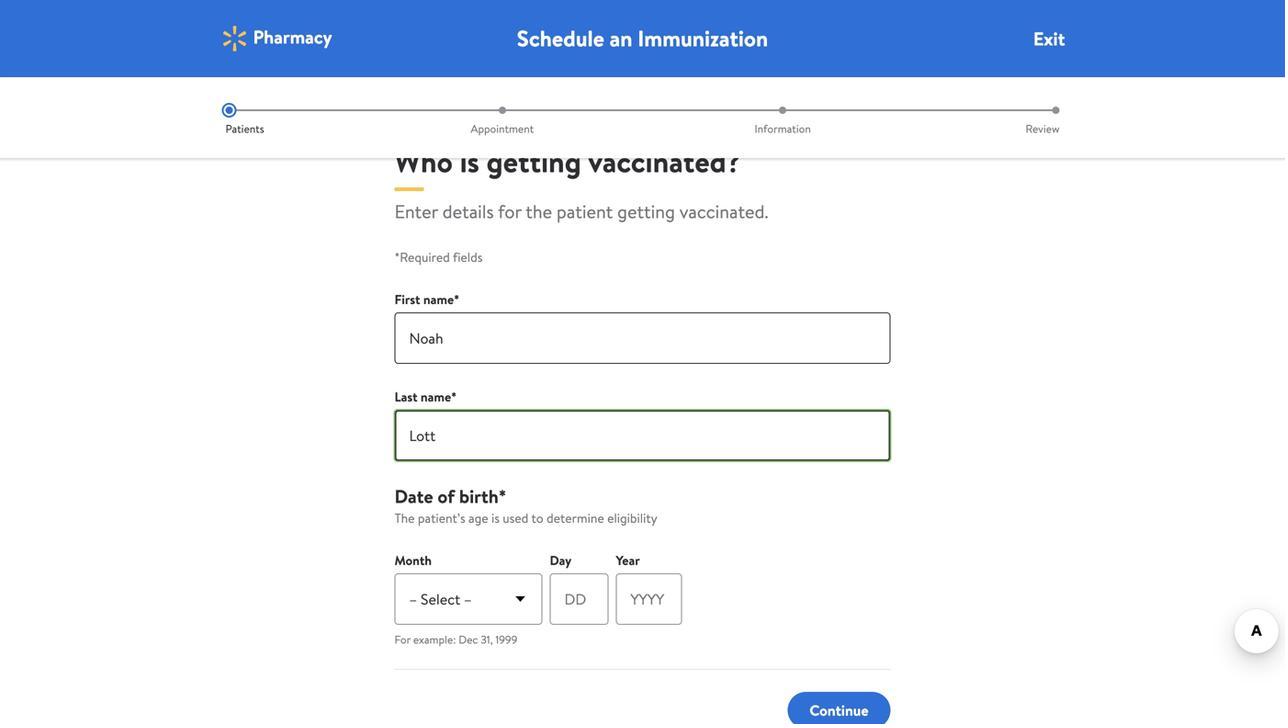 Task type: locate. For each thing, give the bounding box(es) containing it.
an
[[610, 23, 633, 54]]

continue
[[810, 700, 869, 720]]

patients list item
[[222, 103, 362, 136]]

last name*
[[395, 388, 457, 406]]

patient's
[[418, 509, 466, 527]]

for example: dec 31, 1999
[[395, 632, 518, 647]]

name* for first name*
[[424, 290, 460, 308]]

review
[[1026, 121, 1060, 136]]

name* right first
[[424, 290, 460, 308]]

1 horizontal spatial is
[[492, 509, 500, 527]]

is right who
[[460, 141, 480, 182]]

1 vertical spatial is
[[492, 509, 500, 527]]

pharmacy
[[253, 24, 332, 50]]

getting down the appointment
[[487, 141, 582, 182]]

age
[[469, 509, 489, 527]]

date of birth* the patient's age is used to determine eligibility
[[395, 483, 658, 527]]

of
[[438, 483, 455, 509]]

0 vertical spatial is
[[460, 141, 480, 182]]

name* right last
[[421, 388, 457, 406]]

0 horizontal spatial getting
[[487, 141, 582, 182]]

enter
[[395, 199, 438, 224]]

determine
[[547, 509, 604, 527]]

31,
[[481, 632, 493, 647]]

schedule
[[517, 23, 605, 54]]

1 horizontal spatial getting
[[618, 199, 675, 224]]

1 vertical spatial name*
[[421, 388, 457, 406]]

getting
[[487, 141, 582, 182], [618, 199, 675, 224]]

First name* text field
[[395, 312, 891, 364]]

the
[[395, 509, 415, 527]]

used
[[503, 509, 529, 527]]

day
[[550, 551, 572, 569]]

pharmacy button
[[220, 24, 332, 53]]

exit button
[[1034, 26, 1066, 51]]

is
[[460, 141, 480, 182], [492, 509, 500, 527]]

information list item
[[643, 103, 923, 136]]

is right age
[[492, 509, 500, 527]]

1999
[[496, 632, 518, 647]]

0 horizontal spatial is
[[460, 141, 480, 182]]

month
[[395, 551, 432, 569]]

list
[[222, 103, 1064, 136]]

name*
[[424, 290, 460, 308], [421, 388, 457, 406]]

vaccinated.
[[680, 199, 769, 224]]

getting down vaccinated?
[[618, 199, 675, 224]]

0 vertical spatial name*
[[424, 290, 460, 308]]

Day text field
[[550, 573, 609, 625]]

exit
[[1034, 26, 1066, 51]]

last
[[395, 388, 418, 406]]

0 vertical spatial getting
[[487, 141, 582, 182]]

details
[[443, 199, 494, 224]]

eligibility
[[608, 509, 658, 527]]

to
[[532, 509, 544, 527]]



Task type: describe. For each thing, give the bounding box(es) containing it.
for
[[395, 632, 411, 647]]

Last name* text field
[[395, 410, 891, 461]]

information
[[755, 121, 811, 136]]

appointment list item
[[362, 103, 643, 136]]

1 vertical spatial getting
[[618, 199, 675, 224]]

fields
[[453, 248, 483, 266]]

patient
[[557, 199, 613, 224]]

first
[[395, 290, 420, 308]]

birth*
[[459, 483, 507, 509]]

list containing patients
[[222, 103, 1064, 136]]

schedule an immunization
[[517, 23, 769, 54]]

vaccinated?
[[589, 141, 741, 182]]

*required
[[395, 248, 450, 266]]

appointment
[[471, 121, 534, 136]]

*required fields
[[395, 248, 483, 266]]

year
[[616, 551, 640, 569]]

enter details for the  patient getting vaccinated.
[[395, 199, 769, 224]]

Year text field
[[616, 573, 682, 625]]

example:
[[413, 632, 456, 647]]

date
[[395, 483, 433, 509]]

continue button
[[788, 692, 891, 724]]

immunization
[[638, 23, 769, 54]]

is inside date of birth* the patient's age is used to determine eligibility
[[492, 509, 500, 527]]

the
[[526, 199, 552, 224]]

who is getting vaccinated?
[[395, 141, 741, 182]]

patients
[[226, 121, 264, 136]]

first name*
[[395, 290, 460, 308]]

dec
[[459, 632, 478, 647]]

review list item
[[924, 103, 1064, 136]]

who
[[395, 141, 453, 182]]

name* for last name*
[[421, 388, 457, 406]]

for
[[498, 199, 522, 224]]



Task type: vqa. For each thing, say whether or not it's contained in the screenshot.
patient's
yes



